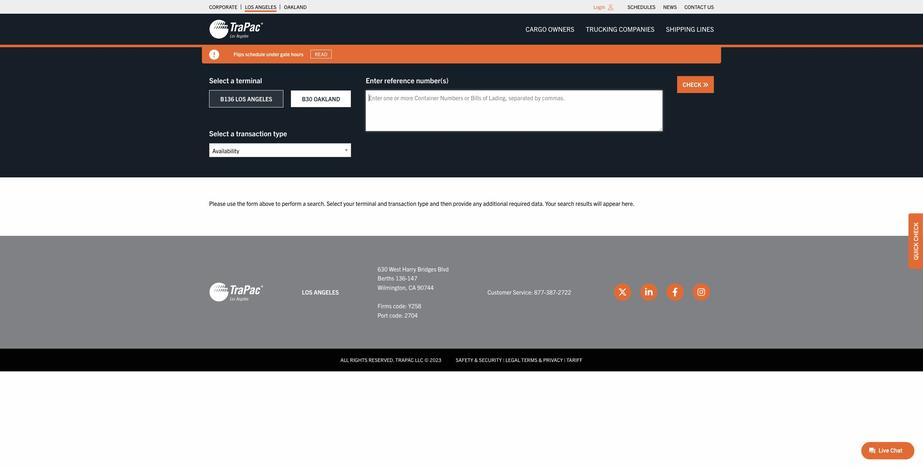 Task type: vqa. For each thing, say whether or not it's contained in the screenshot.
the Type corresponding to Equipment Type
no



Task type: locate. For each thing, give the bounding box(es) containing it.
blvd
[[438, 265, 449, 273]]

terminal
[[236, 76, 262, 85], [356, 200, 377, 207]]

shipping lines link
[[661, 22, 720, 37]]

| left "legal"
[[504, 357, 505, 363]]

1 vertical spatial oakland
[[314, 95, 340, 102]]

menu bar
[[624, 2, 718, 12], [520, 22, 720, 37]]

| left tariff link
[[565, 357, 566, 363]]

here.
[[622, 200, 635, 207]]

trucking companies
[[586, 25, 655, 33]]

appear
[[603, 200, 621, 207]]

0 vertical spatial check
[[683, 81, 703, 88]]

then
[[441, 200, 452, 207]]

2 vertical spatial select
[[327, 200, 342, 207]]

0 vertical spatial a
[[231, 76, 235, 85]]

a
[[231, 76, 235, 85], [231, 129, 235, 138], [303, 200, 306, 207]]

check
[[683, 81, 703, 88], [913, 223, 920, 241]]

terminal up the 'b136 los angeles'
[[236, 76, 262, 85]]

1 vertical spatial los angeles image
[[209, 282, 263, 303]]

service:
[[513, 289, 533, 296]]

los angeles
[[245, 4, 277, 10], [302, 289, 339, 296]]

login
[[594, 4, 606, 10]]

schedules
[[628, 4, 656, 10]]

1 vertical spatial los angeles
[[302, 289, 339, 296]]

type
[[273, 129, 287, 138], [418, 200, 429, 207]]

los inside footer
[[302, 289, 313, 296]]

terminal right your
[[356, 200, 377, 207]]

1 horizontal spatial los angeles
[[302, 289, 339, 296]]

&
[[475, 357, 478, 363], [539, 357, 543, 363]]

and left then
[[430, 200, 440, 207]]

select left your
[[327, 200, 342, 207]]

berths
[[378, 275, 395, 282]]

harry
[[403, 265, 416, 273]]

above
[[260, 200, 274, 207]]

ca
[[409, 284, 416, 291]]

menu bar up shipping
[[624, 2, 718, 12]]

footer containing 630 west harry bridges blvd
[[0, 236, 924, 372]]

Enter reference number(s) text field
[[366, 90, 663, 131]]

2704
[[405, 312, 418, 319]]

1 vertical spatial a
[[231, 129, 235, 138]]

0 horizontal spatial &
[[475, 357, 478, 363]]

877-
[[535, 289, 547, 296]]

los angeles image for banner containing cargo owners
[[209, 19, 263, 39]]

1 vertical spatial menu bar
[[520, 22, 720, 37]]

menu bar down light icon at the top of the page
[[520, 22, 720, 37]]

form
[[247, 200, 258, 207]]

1 vertical spatial select
[[209, 129, 229, 138]]

0 vertical spatial transaction
[[236, 129, 272, 138]]

los angeles inside footer
[[302, 289, 339, 296]]

147
[[408, 275, 418, 282]]

select
[[209, 76, 229, 85], [209, 129, 229, 138], [327, 200, 342, 207]]

1 vertical spatial check
[[913, 223, 920, 241]]

2 | from the left
[[565, 357, 566, 363]]

and right your
[[378, 200, 387, 207]]

a left search.
[[303, 200, 306, 207]]

solid image
[[703, 82, 709, 88]]

trucking
[[586, 25, 618, 33]]

b136
[[221, 95, 234, 102]]

corporate link
[[209, 2, 238, 12]]

privacy
[[544, 357, 563, 363]]

please
[[209, 200, 226, 207]]

contact us
[[685, 4, 715, 10]]

and
[[378, 200, 387, 207], [430, 200, 440, 207]]

terms
[[522, 357, 538, 363]]

bridges
[[418, 265, 437, 273]]

los angeles image
[[209, 19, 263, 39], [209, 282, 263, 303]]

required
[[510, 200, 531, 207]]

west
[[389, 265, 401, 273]]

& right terms
[[539, 357, 543, 363]]

angeles inside footer
[[314, 289, 339, 296]]

customer service: 877-387-2722
[[488, 289, 572, 296]]

data.
[[532, 200, 544, 207]]

2 los angeles image from the top
[[209, 282, 263, 303]]

oakland right b30
[[314, 95, 340, 102]]

0 vertical spatial oakland
[[284, 4, 307, 10]]

0 vertical spatial los angeles
[[245, 4, 277, 10]]

safety & security link
[[456, 357, 502, 363]]

flips
[[234, 51, 244, 57]]

1 horizontal spatial type
[[418, 200, 429, 207]]

1 horizontal spatial and
[[430, 200, 440, 207]]

quick
[[913, 243, 920, 260]]

footer
[[0, 236, 924, 372]]

1 vertical spatial transaction
[[389, 200, 417, 207]]

1 horizontal spatial transaction
[[389, 200, 417, 207]]

387-
[[547, 289, 558, 296]]

customer
[[488, 289, 512, 296]]

oakland right los angeles link
[[284, 4, 307, 10]]

1 & from the left
[[475, 357, 478, 363]]

0 vertical spatial terminal
[[236, 76, 262, 85]]

2 vertical spatial angeles
[[314, 289, 339, 296]]

select a transaction type
[[209, 129, 287, 138]]

0 horizontal spatial |
[[504, 357, 505, 363]]

0 vertical spatial los angeles image
[[209, 19, 263, 39]]

0 vertical spatial menu bar
[[624, 2, 718, 12]]

los angeles image inside banner
[[209, 19, 263, 39]]

1 vertical spatial code:
[[390, 312, 404, 319]]

will
[[594, 200, 602, 207]]

0 horizontal spatial check
[[683, 81, 703, 88]]

cargo
[[526, 25, 547, 33]]

1 horizontal spatial &
[[539, 357, 543, 363]]

a down the b136
[[231, 129, 235, 138]]

shipping
[[667, 25, 696, 33]]

check inside "check" button
[[683, 81, 703, 88]]

1 vertical spatial los
[[236, 95, 246, 102]]

0 vertical spatial type
[[273, 129, 287, 138]]

banner
[[0, 14, 924, 64]]

oakland link
[[284, 2, 307, 12]]

contact
[[685, 4, 707, 10]]

safety & security | legal terms & privacy | tariff
[[456, 357, 583, 363]]

firms
[[378, 302, 392, 310]]

1 vertical spatial terminal
[[356, 200, 377, 207]]

0 vertical spatial code:
[[393, 302, 407, 310]]

1 los angeles image from the top
[[209, 19, 263, 39]]

0 vertical spatial angeles
[[255, 4, 277, 10]]

code:
[[393, 302, 407, 310], [390, 312, 404, 319]]

shipping lines
[[667, 25, 715, 33]]

enter reference number(s)
[[366, 76, 449, 85]]

firms code:  y258 port code:  2704
[[378, 302, 422, 319]]

menu bar containing cargo owners
[[520, 22, 720, 37]]

1 horizontal spatial check
[[913, 223, 920, 241]]

0 horizontal spatial type
[[273, 129, 287, 138]]

a up the b136
[[231, 76, 235, 85]]

select down the b136
[[209, 129, 229, 138]]

0 vertical spatial select
[[209, 76, 229, 85]]

check inside quick check link
[[913, 223, 920, 241]]

2023
[[430, 357, 442, 363]]

tariff link
[[567, 357, 583, 363]]

wilmington,
[[378, 284, 408, 291]]

los angeles image inside footer
[[209, 282, 263, 303]]

code: right port
[[390, 312, 404, 319]]

0 horizontal spatial and
[[378, 200, 387, 207]]

630
[[378, 265, 388, 273]]

1 horizontal spatial oakland
[[314, 95, 340, 102]]

2 vertical spatial los
[[302, 289, 313, 296]]

select up the b136
[[209, 76, 229, 85]]

1 vertical spatial type
[[418, 200, 429, 207]]

check button
[[678, 76, 715, 93]]

& right safety
[[475, 357, 478, 363]]

news
[[664, 4, 678, 10]]

1 horizontal spatial |
[[565, 357, 566, 363]]

a for terminal
[[231, 76, 235, 85]]

safety
[[456, 357, 474, 363]]

corporate
[[209, 4, 238, 10]]

reserved.
[[369, 357, 395, 363]]

code: up 2704
[[393, 302, 407, 310]]

reference
[[385, 76, 415, 85]]



Task type: describe. For each thing, give the bounding box(es) containing it.
0 horizontal spatial terminal
[[236, 76, 262, 85]]

1 and from the left
[[378, 200, 387, 207]]

search.
[[308, 200, 326, 207]]

additional
[[484, 200, 508, 207]]

to
[[276, 200, 281, 207]]

any
[[473, 200, 482, 207]]

search
[[558, 200, 575, 207]]

read link
[[311, 50, 332, 59]]

light image
[[609, 4, 614, 10]]

select for select a transaction type
[[209, 129, 229, 138]]

menu bar inside banner
[[520, 22, 720, 37]]

630 west harry bridges blvd berths 136-147 wilmington, ca 90744
[[378, 265, 449, 291]]

login link
[[594, 4, 606, 10]]

0 horizontal spatial transaction
[[236, 129, 272, 138]]

2722
[[558, 289, 572, 296]]

number(s)
[[416, 76, 449, 85]]

results
[[576, 200, 593, 207]]

your
[[546, 200, 557, 207]]

rights
[[350, 357, 368, 363]]

owners
[[549, 25, 575, 33]]

a for transaction
[[231, 129, 235, 138]]

y258
[[409, 302, 422, 310]]

contact us link
[[685, 2, 715, 12]]

cargo owners
[[526, 25, 575, 33]]

©
[[425, 357, 429, 363]]

0 horizontal spatial oakland
[[284, 4, 307, 10]]

llc
[[415, 357, 424, 363]]

trapac
[[396, 357, 414, 363]]

b136 los angeles
[[221, 95, 273, 102]]

1 vertical spatial angeles
[[247, 95, 273, 102]]

perform
[[282, 200, 302, 207]]

los angeles image for footer containing 630 west harry bridges blvd
[[209, 282, 263, 303]]

enter
[[366, 76, 383, 85]]

0 vertical spatial los
[[245, 4, 254, 10]]

90744
[[418, 284, 434, 291]]

quick check link
[[910, 214, 924, 269]]

quick check
[[913, 223, 920, 260]]

tariff
[[567, 357, 583, 363]]

136-
[[396, 275, 408, 282]]

legal terms & privacy link
[[506, 357, 563, 363]]

under
[[267, 51, 279, 57]]

1 | from the left
[[504, 357, 505, 363]]

news link
[[664, 2, 678, 12]]

us
[[708, 4, 715, 10]]

flips schedule under gate hours
[[234, 51, 304, 57]]

trucking companies link
[[581, 22, 661, 37]]

gate
[[281, 51, 290, 57]]

0 horizontal spatial los angeles
[[245, 4, 277, 10]]

1 horizontal spatial terminal
[[356, 200, 377, 207]]

lines
[[697, 25, 715, 33]]

all
[[341, 357, 349, 363]]

solid image
[[209, 50, 219, 60]]

port
[[378, 312, 388, 319]]

read
[[315, 51, 328, 57]]

all rights reserved. trapac llc © 2023
[[341, 357, 442, 363]]

provide
[[454, 200, 472, 207]]

2 and from the left
[[430, 200, 440, 207]]

cargo owners link
[[520, 22, 581, 37]]

the
[[237, 200, 245, 207]]

banner containing cargo owners
[[0, 14, 924, 64]]

schedule
[[246, 51, 265, 57]]

menu bar containing schedules
[[624, 2, 718, 12]]

schedules link
[[628, 2, 656, 12]]

los angeles link
[[245, 2, 277, 12]]

b30 oakland
[[302, 95, 340, 102]]

security
[[479, 357, 502, 363]]

select for select a terminal
[[209, 76, 229, 85]]

please use the form above to perform a search. select your terminal and transaction type and then provide any additional required data. your search results will appear here.
[[209, 200, 635, 207]]

2 & from the left
[[539, 357, 543, 363]]

legal
[[506, 357, 521, 363]]

2 vertical spatial a
[[303, 200, 306, 207]]

companies
[[619, 25, 655, 33]]

use
[[227, 200, 236, 207]]

select a terminal
[[209, 76, 262, 85]]

hours
[[291, 51, 304, 57]]

your
[[344, 200, 355, 207]]



